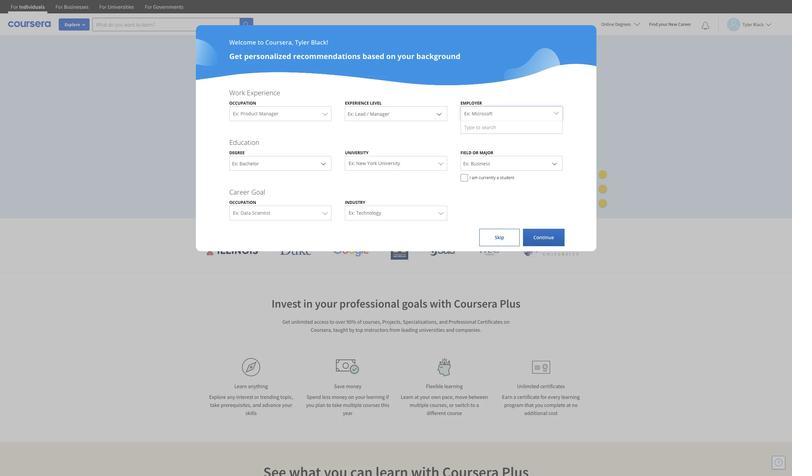 Task type: describe. For each thing, give the bounding box(es) containing it.
i for education
[[470, 175, 471, 181]]

start 7-day free trial
[[212, 165, 261, 171]]

new inside education element
[[356, 160, 366, 167]]

0 horizontal spatial leading
[[326, 224, 354, 235]]

individuals
[[19, 3, 45, 10]]

manager
[[259, 110, 279, 117]]

specializations,
[[403, 319, 438, 325]]

by
[[349, 327, 355, 333]]

for individuals
[[11, 3, 45, 10]]

0 vertical spatial coursera
[[479, 224, 513, 235]]

1 horizontal spatial experience
[[345, 100, 369, 106]]

to inside unlimited access to 7,000+ world-class courses, hands-on projects, and job-ready certificate programs—all included in your subscription
[[261, 93, 269, 103]]

explore any interest or trending topic, take prerequisites, and advance your skills
[[209, 394, 293, 417]]

your inside learn at your own pace, move between multiple courses, or switch to a different course
[[420, 394, 430, 401]]

take inside explore any interest or trending topic, take prerequisites, and advance your skills
[[210, 402, 220, 409]]

this
[[381, 402, 390, 409]]

different
[[427, 410, 446, 417]]

hec paris image
[[477, 244, 501, 258]]

additional
[[525, 410, 548, 417]]

you inside "earn a certificate for every learning program that you complete at no additional cost"
[[535, 402, 544, 409]]

invest
[[272, 297, 301, 311]]

1 vertical spatial with
[[430, 297, 452, 311]]

learn anything
[[235, 383, 268, 390]]

flexible
[[426, 383, 444, 390]]

ex: microsoft
[[465, 110, 493, 117]]

courses, inside unlimited access to 7,000+ world-class courses, hands-on projects, and job-ready certificate programs—all included in your subscription
[[336, 93, 364, 103]]

subscription
[[219, 116, 262, 126]]

learning for earn a certificate for every learning program that you complete at no additional cost
[[562, 394, 580, 401]]

certificates
[[478, 319, 503, 325]]

trending
[[260, 394, 280, 401]]

hands-
[[366, 93, 390, 103]]

coursera image
[[8, 19, 51, 30]]

companies
[[417, 224, 458, 235]]

degree
[[229, 150, 245, 156]]

for for businesses
[[56, 3, 63, 10]]

to inside learn at your own pace, move between multiple courses, or switch to a different course
[[471, 402, 476, 409]]

product
[[241, 110, 258, 117]]

taught
[[334, 327, 348, 333]]

work experience element
[[223, 88, 570, 135]]

I am currently a student checkbox
[[461, 174, 468, 182]]

am
[[472, 175, 478, 181]]

level
[[370, 100, 382, 106]]

student
[[500, 175, 515, 181]]

goal
[[252, 188, 265, 197]]

top
[[356, 327, 364, 333]]

courses, inside get unlimited access to over 90% of courses, projects, specializations, and professional certificates on coursera, taught by top instructors from leading universities and companies.
[[363, 319, 382, 325]]

1 vertical spatial plus
[[500, 297, 521, 311]]

get personalized recommendations based on your background
[[229, 51, 461, 61]]

spend less money on your learning if you plan to take multiple courses this year
[[306, 394, 390, 417]]

90%
[[347, 319, 356, 325]]

banner navigation
[[5, 0, 189, 18]]

save money image
[[336, 360, 360, 375]]

ex: for ex: microsoft
[[465, 110, 471, 117]]

day
[[230, 165, 238, 171]]

microsoft
[[472, 110, 493, 117]]

earn a certificate for every learning program that you complete at no additional cost
[[503, 394, 580, 417]]

show notifications image
[[702, 22, 710, 30]]

learn for learn anything
[[235, 383, 247, 390]]

7,000+
[[270, 93, 293, 103]]

move
[[455, 394, 468, 401]]

anything
[[248, 383, 268, 390]]

learn for learn at your own pace, move between multiple courses, or switch to a different course
[[401, 394, 414, 401]]

to up personalized
[[258, 38, 264, 46]]

learning for spend less money on your learning if you plan to take multiple courses this year
[[367, 394, 385, 401]]

trial
[[251, 165, 261, 171]]

projects,
[[383, 319, 402, 325]]

for for governments
[[145, 3, 152, 10]]

tyler
[[295, 38, 310, 46]]

if
[[386, 394, 389, 401]]

your inside spend less money on your learning if you plan to take multiple courses this year
[[355, 394, 366, 401]]

type to search
[[465, 124, 497, 131]]

multiple inside spend less money on your learning if you plan to take multiple courses this year
[[343, 402, 362, 409]]

Employer field
[[461, 106, 563, 121]]

0 vertical spatial with
[[460, 224, 477, 235]]

a inside "earn a certificate for every learning program that you complete at no additional cost"
[[514, 394, 517, 401]]

skip button
[[480, 229, 520, 246]]

Industry field
[[346, 206, 447, 221]]

your up the over
[[315, 297, 337, 311]]

projects,
[[202, 105, 231, 115]]

access inside get unlimited access to over 90% of courses, projects, specializations, and professional certificates on coursera, taught by top instructors from leading universities and companies.
[[314, 319, 329, 325]]

currently inside work experience element
[[472, 125, 489, 131]]

world-
[[295, 93, 317, 103]]

for for universities
[[99, 3, 107, 10]]

coursera, inside onboardingmodal dialog
[[266, 38, 294, 46]]

unlimited for unlimited access to 7,000+ world-class courses, hands-on projects, and job-ready certificate programs—all included in your subscription
[[202, 93, 235, 103]]

companies.
[[456, 327, 482, 333]]

and inside unlimited access to 7,000+ world-class courses, hands-on projects, and job-ready certificate programs—all included in your subscription
[[233, 105, 246, 115]]

class
[[317, 93, 334, 103]]

0 vertical spatial plus
[[515, 224, 531, 235]]

1 vertical spatial in
[[304, 297, 313, 311]]

occupation for work
[[229, 100, 256, 106]]

to inside spend less money on your learning if you plan to take multiple courses this year
[[327, 402, 331, 409]]

get for get personalized recommendations based on your background
[[229, 51, 242, 61]]

work experience
[[229, 88, 280, 97]]

help center image
[[775, 459, 783, 467]]

unlimited
[[292, 319, 313, 325]]

on inside dialog
[[387, 51, 396, 61]]

ex: for ex: technology
[[349, 210, 355, 216]]

cost
[[549, 410, 558, 417]]

work
[[490, 125, 499, 131]]

industry
[[345, 200, 366, 205]]

instructors
[[365, 327, 389, 333]]

chevron down image for experience level
[[435, 110, 443, 118]]

or inside explore any interest or trending topic, take prerequisites, and advance your skills
[[255, 394, 259, 401]]

at inside learn at your own pace, move between multiple courses, or switch to a different course
[[415, 394, 419, 401]]

for universities
[[99, 3, 134, 10]]

topic,
[[281, 394, 293, 401]]

take inside spend less money on your learning if you plan to take multiple courses this year
[[332, 402, 342, 409]]

ex: data scientist
[[233, 210, 271, 216]]

or inside learn at your own pace, move between multiple courses, or switch to a different course
[[450, 402, 454, 409]]

career goal element
[[223, 188, 570, 224]]

ex: for ex: product manager
[[233, 110, 240, 117]]

program
[[505, 402, 524, 409]]

1 horizontal spatial university
[[379, 160, 400, 167]]

coursera, inside get unlimited access to over 90% of courses, projects, specializations, and professional certificates on coursera, taught by top instructors from leading universities and companies.
[[311, 327, 332, 333]]

search
[[482, 124, 497, 131]]

Employer text field
[[465, 108, 551, 121]]

leading universities and companies with coursera plus
[[324, 224, 531, 235]]

your inside unlimited access to 7,000+ world-class courses, hands-on projects, and job-ready certificate programs—all included in your subscription
[[202, 116, 217, 126]]

certificate inside "earn a certificate for every learning program that you complete at no additional cost"
[[518, 394, 540, 401]]

find
[[650, 21, 658, 27]]

explore
[[209, 394, 226, 401]]

here
[[500, 125, 509, 131]]

0 vertical spatial universities
[[356, 224, 399, 235]]

ex: for ex: data scientist
[[233, 210, 240, 216]]

flexible learning
[[426, 383, 463, 390]]

occupation field for career goal
[[230, 206, 331, 221]]

find your new career link
[[646, 20, 695, 29]]

any
[[227, 394, 235, 401]]

/month, cancel anytime
[[210, 149, 266, 156]]

employer
[[461, 100, 482, 106]]

advance
[[262, 402, 281, 409]]



Task type: locate. For each thing, give the bounding box(es) containing it.
0 horizontal spatial learning
[[367, 394, 385, 401]]

0 vertical spatial chevron down image
[[435, 110, 443, 118]]

in inside unlimited access to 7,000+ world-class courses, hands-on projects, and job-ready certificate programs—all included in your subscription
[[401, 105, 407, 115]]

0 horizontal spatial career
[[229, 188, 250, 197]]

on inside spend less money on your learning if you plan to take multiple courses this year
[[349, 394, 354, 401]]

1 vertical spatial learn
[[401, 394, 414, 401]]

certificate up that
[[518, 394, 540, 401]]

ex: inside education element
[[349, 160, 355, 167]]

1 horizontal spatial you
[[535, 402, 544, 409]]

learn up interest
[[235, 383, 247, 390]]

0 vertical spatial in
[[401, 105, 407, 115]]

or inside education element
[[473, 150, 479, 156]]

your up the courses
[[355, 394, 366, 401]]

get inside onboardingmodal dialog
[[229, 51, 242, 61]]

learning inside spend less money on your learning if you plan to take multiple courses this year
[[367, 394, 385, 401]]

every
[[548, 394, 561, 401]]

on right based at the top
[[387, 51, 396, 61]]

0 horizontal spatial multiple
[[343, 402, 362, 409]]

0 horizontal spatial take
[[210, 402, 220, 409]]

1 vertical spatial currently
[[479, 175, 496, 181]]

0 vertical spatial occupation
[[229, 100, 256, 106]]

money right save
[[346, 383, 362, 390]]

get left unlimited
[[283, 319, 290, 325]]

1 horizontal spatial in
[[401, 105, 407, 115]]

1 horizontal spatial access
[[314, 319, 329, 325]]

0 vertical spatial money
[[346, 383, 362, 390]]

to
[[258, 38, 264, 46], [261, 93, 269, 103], [476, 124, 481, 131], [330, 319, 335, 325], [327, 402, 331, 409], [471, 402, 476, 409]]

for
[[11, 3, 18, 10], [56, 3, 63, 10], [99, 3, 107, 10], [145, 3, 152, 10]]

access up job-
[[237, 93, 260, 103]]

0 horizontal spatial coursera,
[[266, 38, 294, 46]]

or
[[473, 150, 479, 156], [255, 394, 259, 401], [450, 402, 454, 409]]

chevron down image
[[435, 110, 443, 118], [551, 159, 559, 168]]

multiple
[[343, 402, 362, 409], [410, 402, 429, 409]]

free
[[239, 165, 249, 171]]

0 vertical spatial or
[[473, 150, 479, 156]]

education
[[229, 138, 260, 147]]

i
[[470, 125, 471, 131], [470, 175, 471, 181]]

to inside get unlimited access to over 90% of courses, projects, specializations, and professional certificates on coursera, taught by top instructors from leading universities and companies.
[[330, 319, 335, 325]]

to right type
[[476, 124, 481, 131]]

occupation
[[229, 100, 256, 106], [229, 200, 256, 205]]

york
[[368, 160, 377, 167]]

occupation field down 7,000+
[[230, 106, 331, 121]]

i for work experience
[[470, 125, 471, 131]]

continue
[[534, 234, 555, 241]]

multiple inside learn at your own pace, move between multiple courses, or switch to a different course
[[410, 402, 429, 409]]

1 vertical spatial leading
[[402, 327, 418, 333]]

johns hopkins university image
[[523, 244, 586, 257]]

leading up "google" image
[[326, 224, 354, 235]]

0 horizontal spatial certificate
[[283, 105, 317, 115]]

or right field
[[473, 150, 479, 156]]

0 vertical spatial a
[[497, 175, 499, 181]]

on inside unlimited access to 7,000+ world-class courses, hands-on projects, and job-ready certificate programs—all included in your subscription
[[390, 93, 399, 103]]

1 horizontal spatial or
[[450, 402, 454, 409]]

coursera
[[479, 224, 513, 235], [454, 297, 498, 311]]

to inside work experience element
[[476, 124, 481, 131]]

2 vertical spatial a
[[477, 402, 479, 409]]

type
[[465, 124, 475, 131]]

2 occupation from the top
[[229, 200, 256, 205]]

2 multiple from the left
[[410, 402, 429, 409]]

1 horizontal spatial chevron down image
[[551, 159, 559, 168]]

1 vertical spatial new
[[356, 160, 366, 167]]

leading inside get unlimited access to over 90% of courses, projects, specializations, and professional certificates on coursera, taught by top instructors from leading universities and companies.
[[402, 327, 418, 333]]

unlimited certificates
[[517, 383, 565, 390]]

Occupation field
[[230, 106, 331, 121], [230, 206, 331, 221]]

you up additional
[[535, 402, 544, 409]]

based
[[363, 51, 385, 61]]

your
[[659, 21, 668, 27], [398, 51, 415, 61], [202, 116, 217, 126], [315, 297, 337, 311], [355, 394, 366, 401], [420, 394, 430, 401], [282, 402, 292, 409]]

of
[[357, 319, 362, 325]]

learn anything image
[[242, 358, 261, 377]]

job-
[[248, 105, 261, 115]]

ex: technology
[[349, 210, 382, 216]]

0 horizontal spatial experience
[[247, 88, 280, 97]]

governments
[[153, 3, 184, 10]]

for left universities
[[99, 3, 107, 10]]

0 horizontal spatial get
[[229, 51, 242, 61]]

0 horizontal spatial a
[[477, 402, 479, 409]]

education element
[[223, 138, 570, 185]]

0 horizontal spatial or
[[255, 394, 259, 401]]

on
[[387, 51, 396, 61], [390, 93, 399, 103], [504, 319, 510, 325], [349, 394, 354, 401]]

chevron down image for field or major
[[551, 159, 559, 168]]

1 vertical spatial a
[[514, 394, 517, 401]]

and down professional
[[446, 327, 455, 333]]

currently inside education element
[[479, 175, 496, 181]]

i am currently a student
[[470, 175, 515, 181]]

field
[[461, 150, 472, 156]]

0 vertical spatial career
[[679, 21, 692, 27]]

certificate inside unlimited access to 7,000+ world-class courses, hands-on projects, and job-ready certificate programs—all included in your subscription
[[283, 105, 317, 115]]

take down explore
[[210, 402, 220, 409]]

0 vertical spatial experience
[[247, 88, 280, 97]]

learning up the pace,
[[445, 383, 463, 390]]

career left goal on the left of the page
[[229, 188, 250, 197]]

i right i currently work here option
[[470, 125, 471, 131]]

1 take from the left
[[210, 402, 220, 409]]

chevron down image inside work experience element
[[435, 110, 443, 118]]

career
[[679, 21, 692, 27], [229, 188, 250, 197]]

2 occupation field from the top
[[230, 206, 331, 221]]

courses, up different
[[430, 402, 448, 409]]

University field
[[346, 156, 447, 171]]

1 vertical spatial courses,
[[363, 319, 382, 325]]

2 take from the left
[[332, 402, 342, 409]]

occupation field for work experience
[[230, 106, 331, 121]]

0 horizontal spatial new
[[356, 160, 366, 167]]

ex: left data
[[233, 210, 240, 216]]

i currently work here
[[470, 125, 509, 131]]

career left 'show notifications' 'image'
[[679, 21, 692, 27]]

university right york
[[379, 160, 400, 167]]

coursera up "hec paris" image
[[479, 224, 513, 235]]

2 vertical spatial courses,
[[430, 402, 448, 409]]

at left own
[[415, 394, 419, 401]]

1 vertical spatial career
[[229, 188, 250, 197]]

1 vertical spatial unlimited
[[517, 383, 540, 390]]

0 vertical spatial get
[[229, 51, 242, 61]]

occupation inside work experience element
[[229, 100, 256, 106]]

courses, up programs—all on the left top of the page
[[336, 93, 364, 103]]

certificates
[[541, 383, 565, 390]]

experience left the level
[[345, 100, 369, 106]]

a inside learn at your own pace, move between multiple courses, or switch to a different course
[[477, 402, 479, 409]]

professional
[[340, 297, 400, 311]]

ex: new york university
[[349, 160, 400, 167]]

and left professional
[[439, 319, 448, 325]]

1 occupation from the top
[[229, 100, 256, 106]]

access left the over
[[314, 319, 329, 325]]

learning
[[445, 383, 463, 390], [367, 394, 385, 401], [562, 394, 580, 401]]

None search field
[[92, 18, 254, 31]]

1 horizontal spatial multiple
[[410, 402, 429, 409]]

3 for from the left
[[99, 3, 107, 10]]

for governments
[[145, 3, 184, 10]]

0 vertical spatial certificate
[[283, 105, 317, 115]]

university of illinois at urbana-champaign image
[[206, 245, 259, 256]]

1 horizontal spatial a
[[497, 175, 499, 181]]

1 horizontal spatial new
[[669, 21, 678, 27]]

leading
[[326, 224, 354, 235], [402, 327, 418, 333]]

and up the skills
[[253, 402, 261, 409]]

for left governments
[[145, 3, 152, 10]]

occupation down work
[[229, 100, 256, 106]]

at left no
[[567, 402, 571, 409]]

get inside get unlimited access to over 90% of courses, projects, specializations, and professional certificates on coursera, taught by top instructors from leading universities and companies.
[[283, 319, 290, 325]]

learning inside "earn a certificate for every learning program that you complete at no additional cost"
[[562, 394, 580, 401]]

on up included
[[390, 93, 399, 103]]

background
[[417, 51, 461, 61]]

less
[[322, 394, 331, 401]]

certificate
[[283, 105, 317, 115], [518, 394, 540, 401]]

1 horizontal spatial leading
[[402, 327, 418, 333]]

2 vertical spatial or
[[450, 402, 454, 409]]

you down spend
[[306, 402, 315, 409]]

or up course
[[450, 402, 454, 409]]

university
[[345, 150, 369, 156], [379, 160, 400, 167]]

ex: product manager
[[233, 110, 279, 117]]

0 vertical spatial university
[[345, 150, 369, 156]]

earn
[[503, 394, 513, 401]]

your left background
[[398, 51, 415, 61]]

1 you from the left
[[306, 402, 315, 409]]

currently left work
[[472, 125, 489, 131]]

2 horizontal spatial or
[[473, 150, 479, 156]]

welcome
[[229, 38, 256, 46]]

save money
[[334, 383, 362, 390]]

or down the anything
[[255, 394, 259, 401]]

1 horizontal spatial certificate
[[518, 394, 540, 401]]

0 vertical spatial coursera,
[[266, 38, 294, 46]]

flexible learning image
[[433, 358, 456, 377]]

1 vertical spatial experience
[[345, 100, 369, 106]]

0 vertical spatial currently
[[472, 125, 489, 131]]

occupation up data
[[229, 200, 256, 205]]

unlimited up projects,
[[202, 93, 235, 103]]

4 for from the left
[[145, 3, 152, 10]]

chevron down image inside education element
[[551, 159, 559, 168]]

money down save
[[332, 394, 347, 401]]

courses
[[363, 402, 380, 409]]

unlimited inside unlimited access to 7,000+ world-class courses, hands-on projects, and job-ready certificate programs—all included in your subscription
[[202, 93, 235, 103]]

1 horizontal spatial with
[[460, 224, 477, 235]]

learning up the courses
[[367, 394, 385, 401]]

universities down specializations,
[[419, 327, 445, 333]]

and down industry field at the top
[[401, 224, 415, 235]]

with right goals
[[430, 297, 452, 311]]

plus left continue
[[515, 224, 531, 235]]

unlimited certificates image
[[532, 361, 550, 374]]

to up ready
[[261, 93, 269, 103]]

1 horizontal spatial universities
[[419, 327, 445, 333]]

on right certificates
[[504, 319, 510, 325]]

universities down technology at the left of page
[[356, 224, 399, 235]]

0 horizontal spatial you
[[306, 402, 315, 409]]

programs—all
[[319, 105, 367, 115]]

0 vertical spatial occupation field
[[230, 106, 331, 121]]

to right plan
[[327, 402, 331, 409]]

for left individuals
[[11, 3, 18, 10]]

and up subscription
[[233, 105, 246, 115]]

plus up certificates
[[500, 297, 521, 311]]

0 horizontal spatial learn
[[235, 383, 247, 390]]

0 vertical spatial access
[[237, 93, 260, 103]]

1 i from the top
[[470, 125, 471, 131]]

get unlimited access to over 90% of courses, projects, specializations, and professional certificates on coursera, taught by top instructors from leading universities and companies.
[[283, 319, 510, 333]]

and inside explore any interest or trending topic, take prerequisites, and advance your skills
[[253, 402, 261, 409]]

university of michigan image
[[391, 241, 409, 260]]

0 vertical spatial i
[[470, 125, 471, 131]]

a down between
[[477, 402, 479, 409]]

/month,
[[210, 149, 229, 156]]

1 occupation field from the top
[[230, 106, 331, 121]]

for for individuals
[[11, 3, 18, 10]]

data
[[241, 210, 251, 216]]

a
[[497, 175, 499, 181], [514, 394, 517, 401], [477, 402, 479, 409]]

1 horizontal spatial take
[[332, 402, 342, 409]]

1 vertical spatial universities
[[419, 327, 445, 333]]

from
[[390, 327, 401, 333]]

0 vertical spatial courses,
[[336, 93, 364, 103]]

0 horizontal spatial access
[[237, 93, 260, 103]]

anytime
[[246, 149, 266, 156]]

a left student
[[497, 175, 499, 181]]

1 horizontal spatial learn
[[401, 394, 414, 401]]

get down welcome
[[229, 51, 242, 61]]

included
[[369, 105, 399, 115]]

1 vertical spatial occupation
[[229, 200, 256, 205]]

courses, inside learn at your own pace, move between multiple courses, or switch to a different course
[[430, 402, 448, 409]]

ex: left york
[[349, 160, 355, 167]]

to left the over
[[330, 319, 335, 325]]

your left own
[[420, 394, 430, 401]]

0 horizontal spatial with
[[430, 297, 452, 311]]

certificate down world- at the left top of the page
[[283, 105, 317, 115]]

universities inside get unlimited access to over 90% of courses, projects, specializations, and professional certificates on coursera, taught by top instructors from leading universities and companies.
[[419, 327, 445, 333]]

1 vertical spatial i
[[470, 175, 471, 181]]

prerequisites,
[[221, 402, 252, 409]]

1 vertical spatial or
[[255, 394, 259, 401]]

professional
[[449, 319, 477, 325]]

1 multiple from the left
[[343, 402, 362, 409]]

0 vertical spatial unlimited
[[202, 93, 235, 103]]

0 horizontal spatial at
[[415, 394, 419, 401]]

learn at your own pace, move between multiple courses, or switch to a different course
[[401, 394, 488, 417]]

your inside explore any interest or trending topic, take prerequisites, and advance your skills
[[282, 402, 292, 409]]

multiple up year
[[343, 402, 362, 409]]

1 horizontal spatial unlimited
[[517, 383, 540, 390]]

0 horizontal spatial chevron down image
[[435, 110, 443, 118]]

0 vertical spatial at
[[415, 394, 419, 401]]

1 horizontal spatial coursera,
[[311, 327, 332, 333]]

0 horizontal spatial universities
[[356, 224, 399, 235]]

2 for from the left
[[56, 3, 63, 10]]

field or major
[[461, 150, 494, 156]]

interest
[[236, 394, 253, 401]]

learn inside learn at your own pace, move between multiple courses, or switch to a different course
[[401, 394, 414, 401]]

2 i from the top
[[470, 175, 471, 181]]

1 vertical spatial coursera,
[[311, 327, 332, 333]]

1 for from the left
[[11, 3, 18, 10]]

sas image
[[430, 245, 456, 256]]

1 vertical spatial at
[[567, 402, 571, 409]]

course
[[447, 410, 462, 417]]

switch
[[455, 402, 470, 409]]

universities
[[356, 224, 399, 235], [419, 327, 445, 333]]

0 horizontal spatial unlimited
[[202, 93, 235, 103]]

save
[[334, 383, 345, 390]]

ex: down employer
[[465, 110, 471, 117]]

for businesses
[[56, 3, 89, 10]]

duke university image
[[280, 244, 311, 255]]

ex: down industry
[[349, 210, 355, 216]]

you inside spend less money on your learning if you plan to take multiple courses this year
[[306, 402, 315, 409]]

i left 'am'
[[470, 175, 471, 181]]

learn right the if
[[401, 394, 414, 401]]

1 horizontal spatial at
[[567, 402, 571, 409]]

2 you from the left
[[535, 402, 544, 409]]

coursera up professional
[[454, 297, 498, 311]]

1 vertical spatial money
[[332, 394, 347, 401]]

1 vertical spatial university
[[379, 160, 400, 167]]

welcome to coursera, tyler black!
[[229, 38, 329, 46]]

pace,
[[442, 394, 454, 401]]

work
[[229, 88, 245, 97]]

goals
[[402, 297, 428, 311]]

get
[[229, 51, 242, 61], [283, 319, 290, 325]]

occupation field down goal on the left of the page
[[230, 206, 331, 221]]

1 vertical spatial access
[[314, 319, 329, 325]]

unlimited up that
[[517, 383, 540, 390]]

recommendations
[[293, 51, 361, 61]]

1 vertical spatial occupation field
[[230, 206, 331, 221]]

skills
[[246, 410, 257, 417]]

for
[[541, 394, 547, 401]]

major
[[480, 150, 494, 156]]

occupation for career
[[229, 200, 256, 205]]

plus
[[515, 224, 531, 235], [500, 297, 521, 311]]

onboardingmodal dialog
[[0, 0, 793, 476]]

google image
[[333, 244, 369, 257]]

currently
[[472, 125, 489, 131], [479, 175, 496, 181]]

new inside find your new career link
[[669, 21, 678, 27]]

0 vertical spatial learn
[[235, 383, 247, 390]]

your right find on the right
[[659, 21, 668, 27]]

take right plan
[[332, 402, 342, 409]]

on down save money at the left bottom of the page
[[349, 394, 354, 401]]

a right the earn
[[514, 394, 517, 401]]

1 vertical spatial coursera
[[454, 297, 498, 311]]

ex: for ex: new york university
[[349, 160, 355, 167]]

coursera, up personalized
[[266, 38, 294, 46]]

2 horizontal spatial learning
[[562, 394, 580, 401]]

on inside get unlimited access to over 90% of courses, projects, specializations, and professional certificates on coursera, taught by top instructors from leading universities and companies.
[[504, 319, 510, 325]]

money
[[346, 383, 362, 390], [332, 394, 347, 401]]

career inside onboardingmodal dialog
[[229, 188, 250, 197]]

with right the companies
[[460, 224, 477, 235]]

universities
[[108, 3, 134, 10]]

1 vertical spatial chevron down image
[[551, 159, 559, 168]]

0 horizontal spatial in
[[304, 297, 313, 311]]

leading down specializations,
[[402, 327, 418, 333]]

learning up no
[[562, 394, 580, 401]]

coursera, left 'taught'
[[311, 327, 332, 333]]

your down projects,
[[202, 116, 217, 126]]

new left york
[[356, 160, 366, 167]]

unlimited for unlimited certificates
[[517, 383, 540, 390]]

2 horizontal spatial a
[[514, 394, 517, 401]]

chevron down image
[[320, 159, 328, 168]]

1 horizontal spatial learning
[[445, 383, 463, 390]]

get for get unlimited access to over 90% of courses, projects, specializations, and professional certificates on coursera, taught by top instructors from leading universities and companies.
[[283, 319, 290, 325]]

coursera plus image
[[202, 62, 304, 72]]

year
[[343, 410, 353, 417]]

to down between
[[471, 402, 476, 409]]

in up unlimited
[[304, 297, 313, 311]]

new right find on the right
[[669, 21, 678, 27]]

0 vertical spatial leading
[[326, 224, 354, 235]]

0 horizontal spatial university
[[345, 150, 369, 156]]

ready
[[261, 105, 281, 115]]

black!
[[311, 38, 329, 46]]

1 horizontal spatial get
[[283, 319, 290, 325]]

courses, up instructors
[[363, 319, 382, 325]]

access inside unlimited access to 7,000+ world-class courses, hands-on projects, and job-ready certificate programs—all included in your subscription
[[237, 93, 260, 103]]

multiple up different
[[410, 402, 429, 409]]

for left businesses
[[56, 3, 63, 10]]

in right included
[[401, 105, 407, 115]]

experience up ready
[[247, 88, 280, 97]]

occupation inside career goal element
[[229, 200, 256, 205]]

at inside "earn a certificate for every learning program that you complete at no additional cost"
[[567, 402, 571, 409]]

ex: left product
[[233, 110, 240, 117]]

your down topic,
[[282, 402, 292, 409]]

money inside spend less money on your learning if you plan to take multiple courses this year
[[332, 394, 347, 401]]

continue button
[[523, 229, 565, 246]]

university up york
[[345, 150, 369, 156]]

your inside onboardingmodal dialog
[[398, 51, 415, 61]]

7-
[[225, 165, 230, 171]]

1 horizontal spatial career
[[679, 21, 692, 27]]

I currently work here checkbox
[[461, 125, 468, 132]]

currently right 'am'
[[479, 175, 496, 181]]

a inside dialog
[[497, 175, 499, 181]]

0 vertical spatial new
[[669, 21, 678, 27]]



Task type: vqa. For each thing, say whether or not it's contained in the screenshot.
the bottommost money
yes



